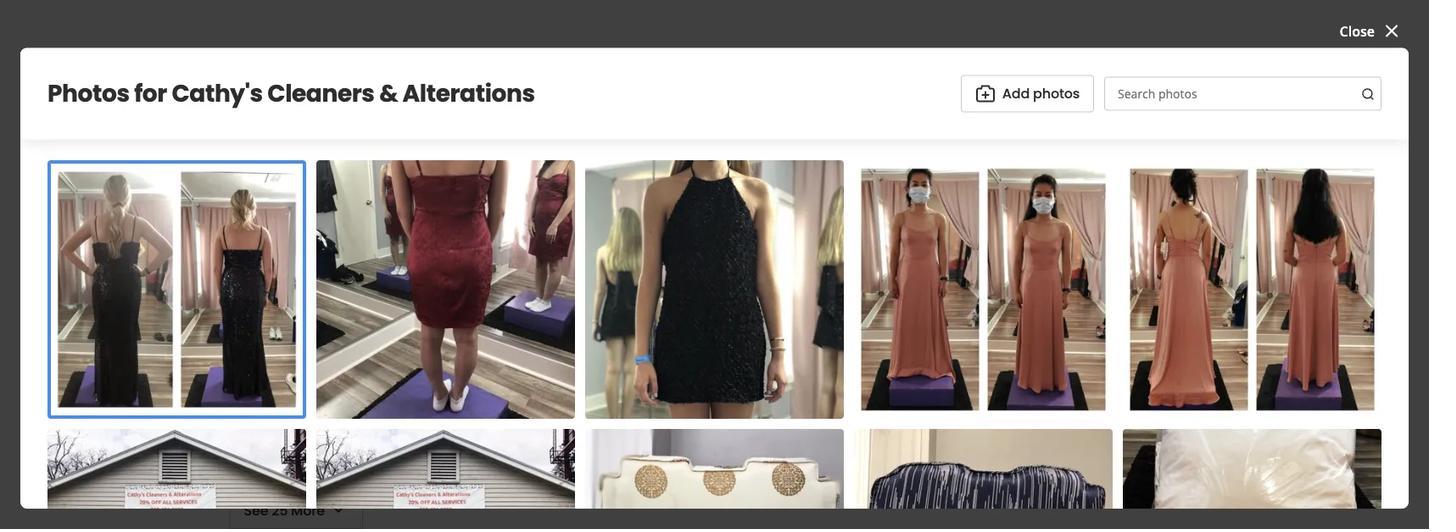 Task type: vqa. For each thing, say whether or not it's contained in the screenshot.
Italian link
no



Task type: describe. For each thing, give the bounding box(es) containing it.
2
[[405, 330, 412, 348]]

photos for photos for cathy's cleaners & alterations
[[48, 77, 129, 110]]

in for stain removal in 1 review
[[626, 371, 638, 389]]

verified
[[380, 288, 431, 307]]

photo of cathy's cleaners & alterations - austin, tx, us. image
[[596, 103, 766, 230]]

photos
[[1033, 84, 1080, 103]]

garment
[[229, 330, 286, 348]]

photo of cathy's cleaners & alterations - austin, tx, us. sequin long gown before and after taken in at chest and waist image
[[229, 103, 399, 230]]

patching
[[229, 411, 284, 430]]

in for patching services in 1 review
[[342, 411, 355, 430]]

services up garment at the bottom left of page
[[229, 285, 301, 309]]

recutting services
[[533, 452, 647, 470]]

in 1 review link for stain removal in 1 review
[[622, 371, 697, 389]]

1 for patching services
[[358, 411, 366, 430]]

alterations inside photos & videos element
[[403, 77, 535, 110]]

cleaners
[[267, 77, 375, 110]]

services for recutting services
[[596, 452, 647, 470]]

services offered element
[[202, 257, 863, 529]]

24 close v2 image
[[1382, 21, 1402, 41]]

close button
[[1340, 20, 1402, 41]]

in for hemming services in 1 review
[[350, 371, 362, 389]]

Search photos text field
[[1104, 77, 1382, 111]]

bridesmaid
[[533, 411, 605, 430]]

0 horizontal spatial &
[[291, 59, 304, 82]]

services for hemming services in 1 review
[[295, 371, 346, 389]]

review for hemming services in 1 review
[[377, 371, 421, 389]]

review for stain removal in 1 review
[[653, 371, 697, 389]]

review for dress alterations in 1 review
[[672, 330, 715, 348]]

photos for photos & videos
[[229, 59, 287, 82]]

by
[[435, 288, 451, 307]]

videos
[[307, 59, 363, 82]]

previous image
[[240, 156, 259, 176]]

1 for dress alterations
[[660, 330, 668, 348]]

in for dress alterations in 1 review
[[644, 330, 657, 348]]

in left 2
[[389, 330, 401, 348]]

photos & videos element
[[0, 0, 1429, 529]]

in 1 review link for hemming services in 1 review
[[346, 371, 421, 389]]

for
[[134, 77, 167, 110]]

in 2 reviews link
[[385, 330, 466, 348]]

see
[[244, 501, 268, 520]]



Task type: locate. For each thing, give the bounding box(es) containing it.
stain
[[533, 371, 564, 389]]

photos left videos
[[229, 59, 287, 82]]

&
[[291, 59, 304, 82], [379, 77, 398, 110]]

bridesmaid dress alterations
[[533, 411, 716, 430]]

search image
[[1362, 87, 1375, 101]]

in 1 review link for dress alterations in 1 review
[[641, 330, 715, 348]]

1
[[660, 330, 668, 348], [366, 371, 374, 389], [642, 371, 649, 389], [358, 411, 366, 430]]

dress alterations in 1 review
[[533, 330, 715, 348]]

1 down garment repair services in 2 reviews
[[366, 371, 374, 389]]

1 for hemming services
[[366, 371, 374, 389]]

children's
[[229, 452, 293, 470]]

stain removal in 1 review
[[533, 371, 697, 389]]

services down offered
[[334, 330, 385, 348]]

verified by business
[[380, 288, 512, 307]]

cathy's
[[172, 77, 263, 110]]

removal
[[568, 371, 622, 389]]

hemming services in 1 review
[[229, 371, 421, 389]]

16 checkmark badged v2 image
[[515, 291, 529, 305]]

in up children's clothing alterations
[[342, 411, 355, 430]]

add photos link
[[961, 75, 1094, 113]]

services up patching services in 1 review
[[295, 371, 346, 389]]

repair
[[289, 330, 330, 348]]

next image
[[833, 156, 852, 176]]

in up stain removal in 1 review
[[644, 330, 657, 348]]

in 1 review link up bridesmaid dress alterations
[[622, 371, 697, 389]]

recutting
[[533, 452, 592, 470]]

24 add photo v2 image
[[975, 84, 996, 104]]

0 vertical spatial dress
[[533, 330, 569, 348]]

services
[[229, 285, 301, 309], [334, 330, 385, 348], [295, 371, 346, 389], [287, 411, 339, 430], [596, 452, 647, 470]]

photos for cathy's cleaners & alterations
[[48, 77, 535, 110]]

photos & videos
[[229, 59, 363, 82]]

1 for stain removal
[[642, 371, 649, 389]]

services offered
[[229, 285, 367, 309]]

& left videos
[[291, 59, 304, 82]]

photos left for
[[48, 77, 129, 110]]

in 1 review link down 2
[[346, 371, 421, 389]]

1 horizontal spatial photos
[[229, 59, 287, 82]]

1 up children's clothing alterations
[[358, 411, 366, 430]]

patching services in 1 review
[[229, 411, 413, 430]]

hemming
[[229, 371, 292, 389]]

review for patching services in 1 review
[[370, 411, 413, 430]]

in 1 review link up stain removal in 1 review
[[641, 330, 715, 348]]

see 25 more button
[[229, 492, 363, 529]]

alterations
[[403, 77, 535, 110], [572, 330, 641, 348], [648, 411, 716, 430], [352, 452, 421, 470]]

in right the removal on the left bottom of the page
[[626, 371, 638, 389]]

in down garment repair services in 2 reviews
[[350, 371, 362, 389]]

offered
[[304, 285, 367, 309]]

see 25 more
[[244, 501, 325, 520]]

0 horizontal spatial dress
[[533, 330, 569, 348]]

in 1 review link for patching services in 1 review
[[339, 411, 413, 430]]

photo of cathy's cleaners & alterations - austin, tx, us. flare to pencil dress image
[[413, 103, 582, 230]]

add photos
[[1003, 84, 1080, 103]]

reviews
[[416, 330, 466, 348]]

24 chevron down v2 image
[[328, 500, 348, 520]]

1 horizontal spatial dress
[[608, 411, 644, 430]]

dress up stain
[[533, 330, 569, 348]]

more
[[291, 501, 325, 520]]

0 horizontal spatial photos
[[48, 77, 129, 110]]

services down bridesmaid dress alterations
[[596, 452, 647, 470]]

dress down stain removal in 1 review
[[608, 411, 644, 430]]

review
[[672, 330, 715, 348], [377, 371, 421, 389], [653, 371, 697, 389], [370, 411, 413, 430]]

children's clothing alterations
[[229, 452, 421, 470]]

1 horizontal spatial &
[[379, 77, 398, 110]]

in 1 review link up children's clothing alterations
[[339, 411, 413, 430]]

garment repair services in 2 reviews
[[229, 330, 466, 348]]

clothing
[[296, 452, 349, 470]]

dress
[[533, 330, 569, 348], [608, 411, 644, 430]]

in
[[389, 330, 401, 348], [644, 330, 657, 348], [350, 371, 362, 389], [626, 371, 638, 389], [342, 411, 355, 430]]

1 up stain removal in 1 review
[[660, 330, 668, 348]]

photos
[[229, 59, 287, 82], [48, 77, 129, 110]]

in 1 review link
[[641, 330, 715, 348], [346, 371, 421, 389], [622, 371, 697, 389], [339, 411, 413, 430]]

25
[[272, 501, 288, 520]]

1 up bridesmaid dress alterations
[[642, 371, 649, 389]]

close
[[1340, 22, 1375, 40]]

services for patching services in 1 review
[[287, 411, 339, 430]]

add
[[1003, 84, 1030, 103]]

services up clothing
[[287, 411, 339, 430]]

business
[[454, 288, 512, 307]]

1 vertical spatial dress
[[608, 411, 644, 430]]

& right videos
[[379, 77, 398, 110]]



